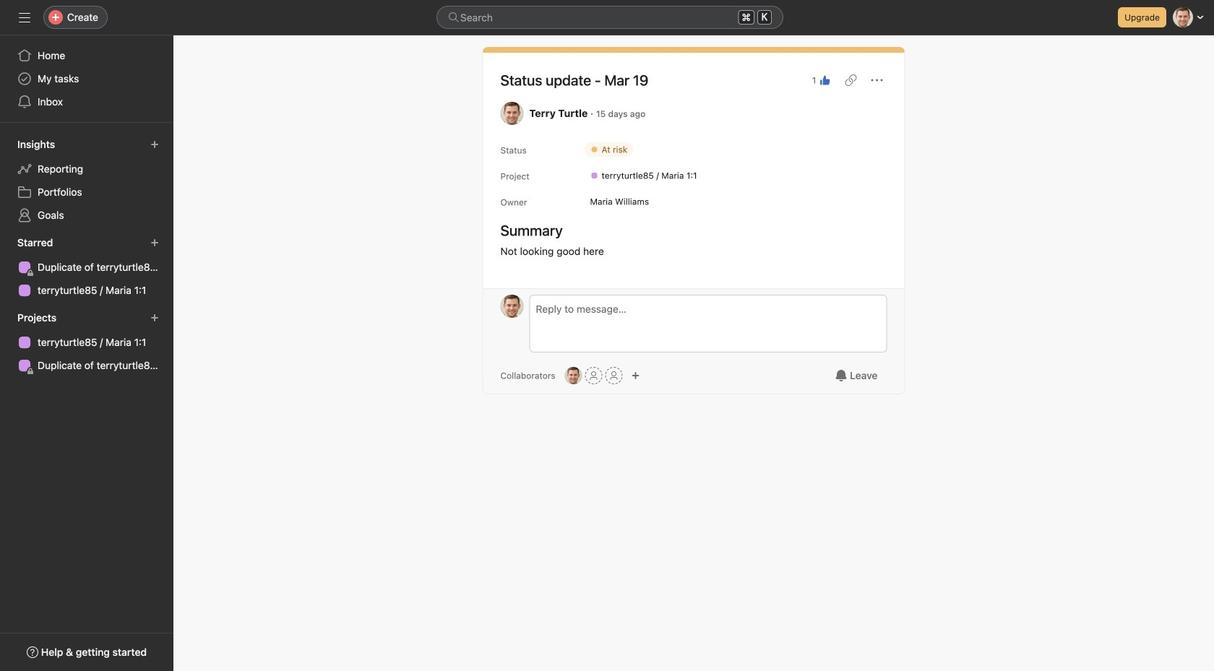 Task type: describe. For each thing, give the bounding box(es) containing it.
more actions image
[[871, 74, 883, 86]]

add or remove collaborators image
[[631, 372, 640, 380]]

projects element
[[0, 305, 173, 380]]

global element
[[0, 35, 173, 122]]

Search tasks, projects, and more text field
[[437, 6, 784, 29]]

starred element
[[0, 230, 173, 305]]

1 like. you liked this task image
[[819, 74, 831, 86]]

new insights image
[[150, 140, 159, 149]]



Task type: vqa. For each thing, say whether or not it's contained in the screenshot.
4️⃣ Fourth: Stay on top of incoming work
no



Task type: locate. For each thing, give the bounding box(es) containing it.
insights element
[[0, 132, 173, 230]]

hide sidebar image
[[19, 12, 30, 23]]

open user profile image
[[501, 295, 524, 318]]

copy link image
[[845, 74, 857, 86]]

add items to starred image
[[150, 239, 159, 247]]

new project or portfolio image
[[150, 314, 159, 322]]

None field
[[437, 6, 784, 29]]

add or remove collaborators image
[[565, 367, 582, 385]]



